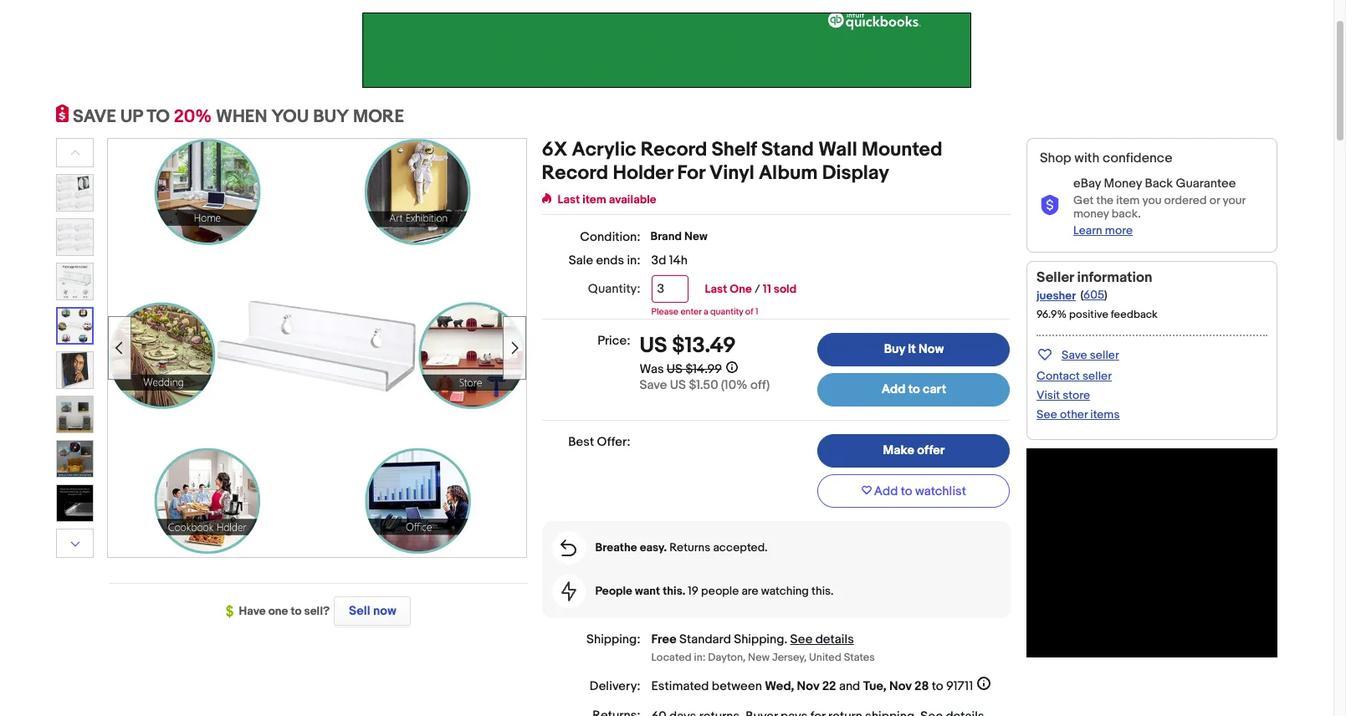 Task type: describe. For each thing, give the bounding box(es) containing it.
of
[[745, 306, 753, 317]]

6x
[[542, 138, 567, 161]]

people
[[595, 584, 632, 598]]

estimated
[[651, 678, 709, 694]]

offer
[[917, 443, 945, 458]]

guarantee
[[1176, 176, 1236, 192]]

or
[[1209, 193, 1220, 207]]

96.9%
[[1036, 308, 1067, 321]]

shop with confidence
[[1040, 151, 1172, 166]]

located
[[651, 650, 692, 664]]

1 horizontal spatial new
[[748, 650, 770, 664]]

when
[[216, 106, 267, 128]]

/
[[754, 282, 760, 296]]

picture 4 of 11 image
[[58, 309, 92, 343]]

are
[[741, 584, 758, 598]]

us $13.49 main content
[[542, 138, 1012, 716]]

dayton,
[[708, 650, 746, 664]]

have one to sell?
[[239, 604, 330, 618]]

28
[[914, 678, 929, 694]]

offer:
[[597, 434, 630, 450]]

picture 6 of 11 image
[[57, 397, 93, 432]]

you
[[271, 106, 309, 128]]

one
[[730, 282, 752, 296]]

3d 14h
[[651, 253, 688, 269]]

ebay money back guarantee get the item you ordered or your money back. learn more
[[1073, 176, 1245, 238]]

1 this. from the left
[[663, 584, 685, 598]]

save up to 20% when you buy more
[[73, 106, 404, 128]]

mounted
[[862, 138, 943, 161]]

0 horizontal spatial advertisement region
[[362, 13, 971, 88]]

to right one on the left of the page
[[291, 604, 302, 618]]

get
[[1073, 193, 1094, 207]]

feedback
[[1111, 308, 1158, 321]]

sell now
[[349, 603, 396, 619]]

acrylic
[[572, 138, 636, 161]]

price:
[[597, 333, 630, 349]]

us for was
[[667, 361, 683, 377]]

accepted.
[[713, 540, 768, 555]]

0 horizontal spatial record
[[542, 161, 608, 185]]

picture 5 of 11 image
[[57, 352, 93, 388]]

add to watchlist
[[874, 483, 966, 499]]

save for save seller
[[1062, 348, 1087, 362]]

contact seller link
[[1036, 369, 1112, 383]]

one
[[268, 604, 288, 618]]

please
[[651, 306, 678, 317]]

easy.
[[640, 540, 667, 555]]

picture 8 of 11 image
[[57, 485, 93, 521]]

delivery:
[[590, 678, 640, 694]]

6x acrylic record shelf stand wall mounted record holder for vinyl album display - picture 4 of 11 image
[[108, 137, 526, 555]]

add to watchlist button
[[818, 474, 1010, 508]]

.
[[784, 632, 787, 648]]

sell?
[[304, 604, 330, 618]]

was
[[640, 361, 664, 377]]

save seller button
[[1036, 345, 1119, 364]]

sell now link
[[330, 596, 411, 626]]

learn
[[1073, 223, 1102, 238]]

save us $1.50 (10% off)
[[640, 377, 770, 393]]

jersey,
[[772, 650, 807, 664]]

see details link
[[790, 632, 854, 648]]

breathe easy. returns accepted.
[[595, 540, 768, 555]]

14h
[[669, 253, 688, 269]]

$14.99
[[685, 361, 722, 377]]

now
[[373, 603, 396, 619]]

$13.49
[[672, 333, 736, 359]]

buy
[[313, 106, 349, 128]]

save for save us $1.50 (10% off)
[[640, 377, 667, 393]]

with details__icon image for people want this.
[[561, 581, 576, 602]]

money
[[1104, 176, 1142, 192]]

juesher
[[1036, 289, 1076, 303]]

want
[[635, 584, 660, 598]]

juesher link
[[1036, 289, 1076, 303]]

see other items link
[[1036, 407, 1120, 422]]

save seller
[[1062, 348, 1119, 362]]

sold
[[774, 282, 797, 296]]

item inside 'ebay money back guarantee get the item you ordered or your money back. learn more'
[[1116, 193, 1140, 207]]

20%
[[174, 106, 212, 128]]

sale
[[569, 253, 593, 269]]

make
[[883, 443, 914, 458]]

add for add to watchlist
[[874, 483, 898, 499]]

22
[[822, 678, 836, 694]]

please enter a quantity of 1
[[651, 306, 758, 317]]

people want this. 19 people are watching this.
[[595, 584, 834, 598]]



Task type: vqa. For each thing, say whether or not it's contained in the screenshot.
Photo
no



Task type: locate. For each thing, give the bounding box(es) containing it.
seller up contact seller link at bottom
[[1090, 348, 1119, 362]]

last for last item available
[[558, 192, 580, 207]]

quantity
[[710, 306, 743, 317]]

$1.50
[[689, 377, 718, 393]]

2 vertical spatial with details__icon image
[[561, 581, 576, 602]]

shop
[[1040, 151, 1071, 166]]

1 horizontal spatial item
[[1116, 193, 1140, 207]]

1 vertical spatial seller
[[1083, 369, 1112, 383]]

this. right watching
[[811, 584, 834, 598]]

record up last item available
[[542, 161, 608, 185]]

united
[[809, 650, 841, 664]]

now
[[919, 341, 944, 357]]

record left shelf
[[641, 138, 707, 161]]

605 link
[[1083, 288, 1104, 302]]

with details__icon image for breathe easy.
[[561, 540, 576, 556]]

Quantity: text field
[[651, 275, 688, 303]]

us for save
[[670, 377, 686, 393]]

save inside "button"
[[1062, 348, 1087, 362]]

stand
[[761, 138, 814, 161]]

picture 1 of 11 image
[[57, 175, 93, 211]]

add inside 'link'
[[881, 381, 905, 397]]

605
[[1083, 288, 1104, 302]]

sale ends in:
[[569, 253, 640, 269]]

last item available
[[558, 192, 656, 207]]

to
[[908, 381, 920, 397], [901, 483, 912, 499], [291, 604, 302, 618], [932, 678, 943, 694]]

confidence
[[1102, 151, 1172, 166]]

was us $14.99
[[640, 361, 722, 377]]

the
[[1096, 193, 1114, 207]]

dollar sign image
[[225, 605, 239, 618]]

last for last one / 11 sold
[[705, 282, 727, 296]]

0 horizontal spatial nov
[[797, 678, 819, 694]]

item
[[583, 192, 606, 207], [1116, 193, 1140, 207]]

1 horizontal spatial record
[[641, 138, 707, 161]]

0 vertical spatial last
[[558, 192, 580, 207]]

with details__icon image left the get
[[1040, 195, 1060, 216]]

save
[[1062, 348, 1087, 362], [640, 377, 667, 393]]

1 vertical spatial with details__icon image
[[561, 540, 576, 556]]

us up was
[[640, 333, 667, 359]]

see right .
[[790, 632, 813, 648]]

1 vertical spatial last
[[705, 282, 727, 296]]

shipping
[[734, 632, 784, 648]]

returns
[[669, 540, 710, 555]]

seller for contact
[[1083, 369, 1112, 383]]

to
[[147, 106, 170, 128]]

new down shipping
[[748, 650, 770, 664]]

holder
[[613, 161, 673, 185]]

picture 2 of 11 image
[[57, 219, 93, 255]]

last up a
[[705, 282, 727, 296]]

0 horizontal spatial last
[[558, 192, 580, 207]]

1 vertical spatial see
[[790, 632, 813, 648]]

back
[[1145, 176, 1173, 192]]

1 horizontal spatial this.
[[811, 584, 834, 598]]

to inside 'link'
[[908, 381, 920, 397]]

3d
[[651, 253, 666, 269]]

seller down save seller
[[1083, 369, 1112, 383]]

have
[[239, 604, 266, 618]]

add
[[881, 381, 905, 397], [874, 483, 898, 499]]

with
[[1074, 151, 1099, 166]]

enter
[[680, 306, 702, 317]]

add down make in the bottom right of the page
[[874, 483, 898, 499]]

save up contact seller link at bottom
[[1062, 348, 1087, 362]]

see inside us $13.49 main content
[[790, 632, 813, 648]]

nov left the 22
[[797, 678, 819, 694]]

with details__icon image for ebay money back guarantee
[[1040, 195, 1060, 216]]

buy
[[884, 341, 905, 357]]

us $13.49
[[640, 333, 736, 359]]

visit
[[1036, 388, 1060, 402]]

new
[[684, 229, 707, 243], [748, 650, 770, 664]]

seller for save
[[1090, 348, 1119, 362]]

items
[[1090, 407, 1120, 422]]

ends
[[596, 253, 624, 269]]

buy it now
[[884, 341, 944, 357]]

1 horizontal spatial nov
[[889, 678, 912, 694]]

other
[[1060, 407, 1088, 422]]

to inside button
[[901, 483, 912, 499]]

1 vertical spatial save
[[640, 377, 667, 393]]

with details__icon image left people at left
[[561, 581, 576, 602]]

91711
[[946, 678, 973, 694]]

record
[[641, 138, 707, 161], [542, 161, 608, 185]]

add down buy
[[881, 381, 905, 397]]

make offer link
[[818, 434, 1010, 468]]

1 horizontal spatial in:
[[694, 650, 706, 664]]

states
[[844, 650, 875, 664]]

2 item from the left
[[1116, 193, 1140, 207]]

1 horizontal spatial save
[[1062, 348, 1087, 362]]

save left $1.50 at the bottom right
[[640, 377, 667, 393]]

seller
[[1036, 269, 1074, 286]]

save inside us $13.49 main content
[[640, 377, 667, 393]]

a
[[704, 306, 708, 317]]

watching
[[761, 584, 809, 598]]

0 horizontal spatial this.
[[663, 584, 685, 598]]

best
[[568, 434, 594, 450]]

seller inside contact seller visit store see other items
[[1083, 369, 1112, 383]]

to right 28
[[932, 678, 943, 694]]

seller information juesher ( 605 ) 96.9% positive feedback
[[1036, 269, 1158, 321]]

positive
[[1069, 308, 1108, 321]]

located in: dayton, new jersey, united states
[[651, 650, 875, 664]]

1 vertical spatial advertisement region
[[1026, 448, 1277, 658]]

0 vertical spatial with details__icon image
[[1040, 195, 1060, 216]]

add to cart
[[881, 381, 946, 397]]

off)
[[750, 377, 770, 393]]

standard shipping . see details
[[679, 632, 854, 648]]

last down 6x
[[558, 192, 580, 207]]

tue,
[[863, 678, 886, 694]]

1 horizontal spatial advertisement region
[[1026, 448, 1277, 658]]

see inside contact seller visit store see other items
[[1036, 407, 1057, 422]]

us
[[640, 333, 667, 359], [667, 361, 683, 377], [670, 377, 686, 393]]

seller inside "button"
[[1090, 348, 1119, 362]]

picture 3 of 11 image
[[57, 264, 93, 299]]

0 vertical spatial see
[[1036, 407, 1057, 422]]

0 vertical spatial add
[[881, 381, 905, 397]]

condition:
[[580, 229, 640, 245]]

0 horizontal spatial item
[[583, 192, 606, 207]]

1 horizontal spatial see
[[1036, 407, 1057, 422]]

add for add to cart
[[881, 381, 905, 397]]

in:
[[627, 253, 640, 269], [694, 650, 706, 664]]

album
[[759, 161, 818, 185]]

1 vertical spatial add
[[874, 483, 898, 499]]

in: right ends
[[627, 253, 640, 269]]

0 vertical spatial save
[[1062, 348, 1087, 362]]

quantity:
[[588, 281, 640, 297]]

0 horizontal spatial save
[[640, 377, 667, 393]]

0 vertical spatial new
[[684, 229, 707, 243]]

0 vertical spatial in:
[[627, 253, 640, 269]]

new right brand
[[684, 229, 707, 243]]

nov
[[797, 678, 819, 694], [889, 678, 912, 694]]

see down visit
[[1036, 407, 1057, 422]]

2 this. from the left
[[811, 584, 834, 598]]

0 horizontal spatial new
[[684, 229, 707, 243]]

item left available
[[583, 192, 606, 207]]

0 vertical spatial advertisement region
[[362, 13, 971, 88]]

see
[[1036, 407, 1057, 422], [790, 632, 813, 648]]

this. left 19
[[663, 584, 685, 598]]

2 nov from the left
[[889, 678, 912, 694]]

)
[[1104, 288, 1107, 302]]

make offer
[[883, 443, 945, 458]]

(
[[1080, 288, 1083, 302]]

standard
[[679, 632, 731, 648]]

for
[[677, 161, 705, 185]]

vinyl
[[709, 161, 754, 185]]

us left $1.50 at the bottom right
[[670, 377, 686, 393]]

in: down standard
[[694, 650, 706, 664]]

to left the cart
[[908, 381, 920, 397]]

nov left 28
[[889, 678, 912, 694]]

cart
[[923, 381, 946, 397]]

1 vertical spatial in:
[[694, 650, 706, 664]]

0 vertical spatial seller
[[1090, 348, 1119, 362]]

1 vertical spatial new
[[748, 650, 770, 664]]

store
[[1063, 388, 1090, 402]]

breathe
[[595, 540, 637, 555]]

money
[[1073, 207, 1109, 221]]

shipping:
[[586, 632, 640, 648]]

your
[[1223, 193, 1245, 207]]

display
[[822, 161, 889, 185]]

sell
[[349, 603, 370, 619]]

1 horizontal spatial last
[[705, 282, 727, 296]]

people
[[701, 584, 739, 598]]

picture 7 of 11 image
[[57, 441, 93, 477]]

advertisement region
[[362, 13, 971, 88], [1026, 448, 1277, 658]]

add inside button
[[874, 483, 898, 499]]

item down money
[[1116, 193, 1140, 207]]

1 nov from the left
[[797, 678, 819, 694]]

to left watchlist at the right
[[901, 483, 912, 499]]

more
[[1105, 223, 1133, 238]]

0 horizontal spatial see
[[790, 632, 813, 648]]

1 item from the left
[[583, 192, 606, 207]]

us right was
[[667, 361, 683, 377]]

it
[[908, 341, 916, 357]]

and
[[839, 678, 860, 694]]

with details__icon image left breathe
[[561, 540, 576, 556]]

1
[[755, 306, 758, 317]]

information
[[1077, 269, 1152, 286]]

0 horizontal spatial in:
[[627, 253, 640, 269]]

19
[[688, 584, 698, 598]]

(10%
[[721, 377, 748, 393]]

item inside us $13.49 main content
[[583, 192, 606, 207]]

with details__icon image
[[1040, 195, 1060, 216], [561, 540, 576, 556], [561, 581, 576, 602]]



